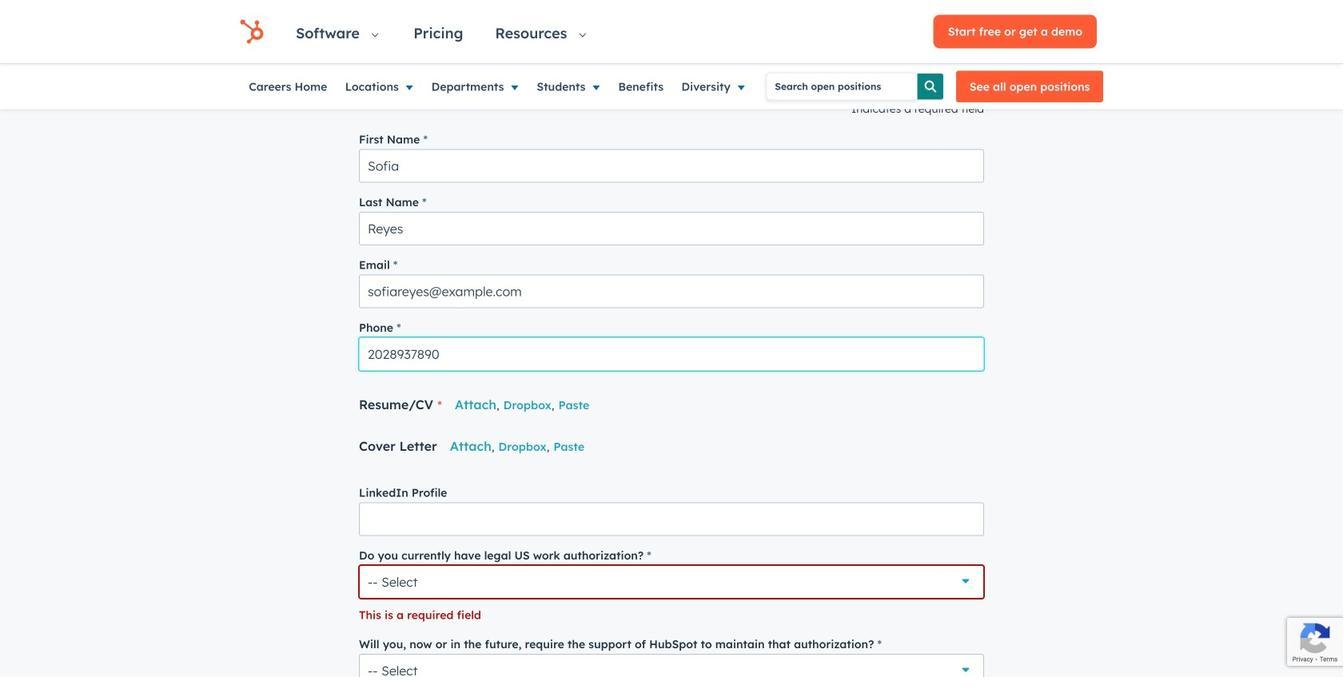 Task type: describe. For each thing, give the bounding box(es) containing it.
secondary menu menu bar
[[240, 64, 768, 109]]



Task type: locate. For each thing, give the bounding box(es) containing it.
0 vertical spatial select text field
[[359, 565, 985, 599]]

1 select text field from the top
[[359, 565, 985, 599]]

Select text field
[[359, 565, 985, 599], [359, 654, 985, 677]]

2 select text field from the top
[[359, 654, 985, 677]]

None text field
[[359, 212, 985, 245], [359, 337, 985, 371], [359, 503, 985, 536], [359, 212, 985, 245], [359, 337, 985, 371], [359, 503, 985, 536]]

None email field
[[359, 275, 985, 308]]

Search all open positions search field
[[768, 73, 918, 100]]

None text field
[[359, 149, 985, 183]]

hubspot image
[[240, 20, 264, 44]]

1 vertical spatial select text field
[[359, 654, 985, 677]]



